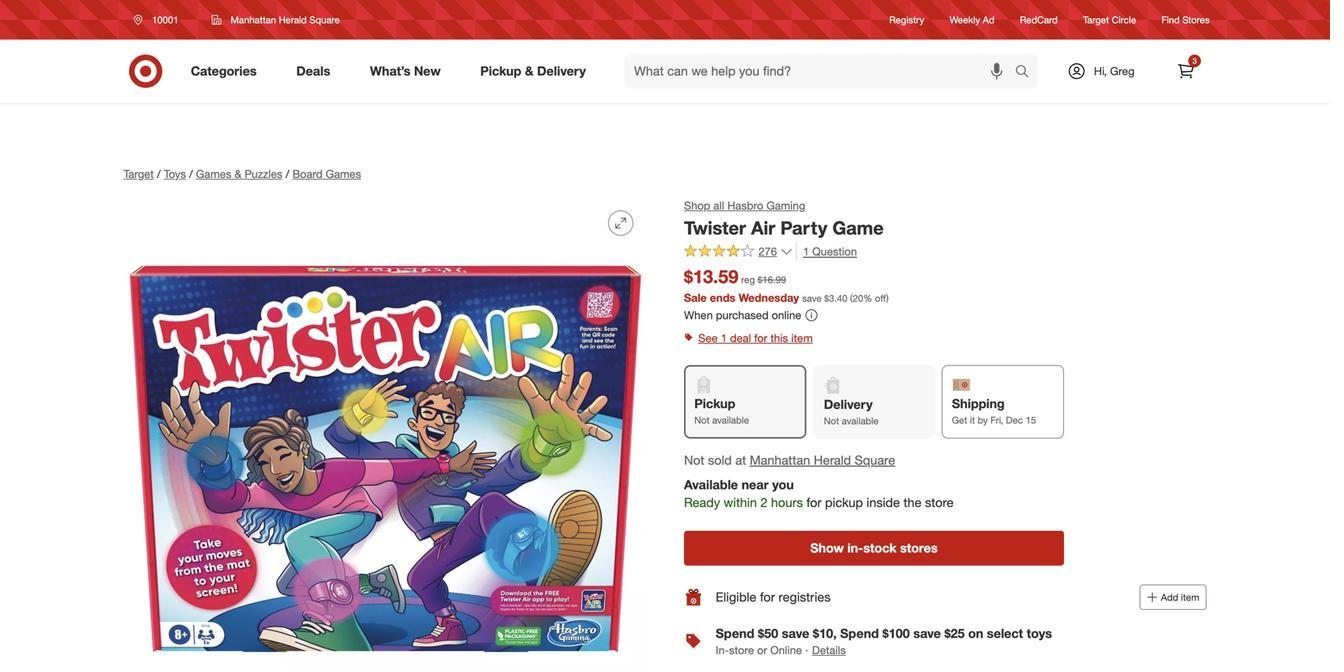 Task type: describe. For each thing, give the bounding box(es) containing it.
purchased
[[716, 308, 769, 322]]

store inside spend $50 save $10, spend $100 save $25 on select toys in-store or online ∙ details
[[729, 644, 754, 658]]

sale
[[684, 291, 707, 305]]

not sold at manhattan herald square
[[684, 453, 895, 468]]

by
[[978, 414, 988, 426]]

delivery not available
[[824, 397, 879, 427]]

target for target circle
[[1083, 14, 1109, 26]]

20
[[853, 293, 863, 304]]

registry
[[889, 14, 924, 26]]

board games link
[[293, 167, 361, 181]]

toys link
[[164, 167, 186, 181]]

target for target / toys / games & puzzles / board games
[[124, 167, 154, 181]]

off
[[875, 293, 886, 304]]

categories
[[191, 63, 257, 79]]

not left 'sold'
[[684, 453, 704, 468]]

herald inside manhattan herald square dropdown button
[[279, 14, 307, 26]]

air
[[751, 217, 775, 239]]

near
[[742, 477, 769, 493]]

deal
[[730, 331, 751, 345]]

not for delivery
[[824, 415, 839, 427]]

target link
[[124, 167, 154, 181]]

sold
[[708, 453, 732, 468]]

available for delivery
[[842, 415, 879, 427]]

10001
[[152, 14, 178, 26]]

ends
[[710, 291, 736, 305]]

target circle link
[[1083, 13, 1136, 27]]

online
[[770, 644, 802, 658]]

delivery inside pickup & delivery 'link'
[[537, 63, 586, 79]]

hours
[[771, 495, 803, 511]]

details button
[[811, 642, 847, 660]]

0 vertical spatial for
[[754, 331, 768, 345]]

dec
[[1006, 414, 1023, 426]]

or
[[757, 644, 767, 658]]

fri,
[[991, 414, 1003, 426]]

new
[[414, 63, 441, 79]]

3 / from the left
[[286, 167, 289, 181]]

$
[[824, 293, 829, 304]]

stores
[[900, 541, 938, 556]]

$100
[[883, 626, 910, 642]]

board
[[293, 167, 323, 181]]

shop
[[684, 199, 710, 213]]

spend $50 save $10, spend $100 save $25 on select toys link
[[716, 626, 1052, 642]]

the
[[904, 495, 922, 511]]

$13.59
[[684, 266, 739, 288]]

save for spend
[[913, 626, 941, 642]]

0 horizontal spatial item
[[791, 331, 813, 345]]

redcard link
[[1020, 13, 1058, 27]]

show
[[810, 541, 844, 556]]

details
[[812, 644, 846, 658]]

deals link
[[283, 54, 350, 89]]

at
[[735, 453, 746, 468]]

target / toys / games & puzzles / board games
[[124, 167, 361, 181]]

what's
[[370, 63, 410, 79]]

1 horizontal spatial herald
[[814, 453, 851, 468]]

toys
[[164, 167, 186, 181]]

eligible
[[716, 590, 756, 605]]

toys
[[1027, 626, 1052, 642]]

find stores
[[1162, 14, 1210, 26]]

see 1 deal for this item
[[698, 331, 813, 345]]

game
[[833, 217, 884, 239]]

add item
[[1161, 592, 1200, 604]]

available
[[684, 477, 738, 493]]

$50
[[758, 626, 778, 642]]

$25
[[945, 626, 965, 642]]

hasbro
[[727, 199, 763, 213]]

$10,
[[813, 626, 837, 642]]

shipping
[[952, 396, 1005, 412]]

find stores link
[[1162, 13, 1210, 27]]

$16.99
[[758, 274, 786, 286]]

search button
[[1008, 54, 1046, 92]]

& inside 'link'
[[525, 63, 534, 79]]

shop all hasbro gaming twister air party game
[[684, 199, 884, 239]]

party
[[781, 217, 827, 239]]

pickup for &
[[480, 63, 521, 79]]

what's new link
[[357, 54, 461, 89]]

store inside "available near you ready within 2 hours for pickup inside the store"
[[925, 495, 954, 511]]

manhattan inside manhattan herald square dropdown button
[[231, 14, 276, 26]]

(
[[850, 293, 853, 304]]

search
[[1008, 65, 1046, 80]]

when
[[684, 308, 713, 322]]

shipping get it by fri, dec 15
[[952, 396, 1036, 426]]

when purchased online
[[684, 308, 801, 322]]

select
[[987, 626, 1023, 642]]

pickup
[[825, 495, 863, 511]]

get
[[952, 414, 967, 426]]

weekly ad
[[950, 14, 995, 26]]

What can we help you find? suggestions appear below search field
[[625, 54, 1019, 89]]



Task type: locate. For each thing, give the bounding box(es) containing it.
0 vertical spatial &
[[525, 63, 534, 79]]

0 horizontal spatial /
[[157, 167, 161, 181]]

save up online
[[782, 626, 809, 642]]

/ right toys link
[[189, 167, 193, 181]]

not inside pickup not available
[[694, 414, 710, 426]]

0 horizontal spatial target
[[124, 167, 154, 181]]

for right eligible
[[760, 590, 775, 605]]

1 horizontal spatial games
[[326, 167, 361, 181]]

1 vertical spatial manhattan
[[750, 453, 810, 468]]

for right hours
[[807, 495, 822, 511]]

herald
[[279, 14, 307, 26], [814, 453, 851, 468]]

0 horizontal spatial games
[[196, 167, 231, 181]]

square up inside
[[855, 453, 895, 468]]

1 down party
[[803, 245, 809, 259]]

0 horizontal spatial &
[[235, 167, 242, 181]]

stock
[[863, 541, 897, 556]]

2 vertical spatial for
[[760, 590, 775, 605]]

store left or
[[729, 644, 754, 658]]

redcard
[[1020, 14, 1058, 26]]

it
[[970, 414, 975, 426]]

save left $25
[[913, 626, 941, 642]]

0 vertical spatial delivery
[[537, 63, 586, 79]]

pickup
[[480, 63, 521, 79], [694, 396, 736, 412]]

0 vertical spatial 1
[[803, 245, 809, 259]]

categories link
[[177, 54, 277, 89]]

0 horizontal spatial 1
[[721, 331, 727, 345]]

0 vertical spatial herald
[[279, 14, 307, 26]]

add
[[1161, 592, 1178, 604]]

inside
[[867, 495, 900, 511]]

in-
[[847, 541, 863, 556]]

twister air party game, 1 of 17 image
[[124, 198, 646, 671]]

available
[[712, 414, 749, 426], [842, 415, 879, 427]]

1 horizontal spatial store
[[925, 495, 954, 511]]

puzzles
[[245, 167, 283, 181]]

item right add
[[1181, 592, 1200, 604]]

1 vertical spatial item
[[1181, 592, 1200, 604]]

pickup not available
[[694, 396, 749, 426]]

not inside delivery not available
[[824, 415, 839, 427]]

registry link
[[889, 13, 924, 27]]

3 link
[[1169, 54, 1204, 89]]

1 horizontal spatial &
[[525, 63, 534, 79]]

on
[[968, 626, 983, 642]]

1 vertical spatial square
[[855, 453, 895, 468]]

target circle
[[1083, 14, 1136, 26]]

delivery
[[537, 63, 586, 79], [824, 397, 873, 412]]

2 spend from the left
[[840, 626, 879, 642]]

available up manhattan herald square button
[[842, 415, 879, 427]]

pickup inside 'link'
[[480, 63, 521, 79]]

manhattan
[[231, 14, 276, 26], [750, 453, 810, 468]]

wednesday
[[739, 291, 799, 305]]

spend right the $10,
[[840, 626, 879, 642]]

1 vertical spatial store
[[729, 644, 754, 658]]

2 horizontal spatial /
[[286, 167, 289, 181]]

spend
[[716, 626, 755, 642], [840, 626, 879, 642]]

available inside delivery not available
[[842, 415, 879, 427]]

show in-stock stores
[[810, 541, 938, 556]]

manhattan up categories link
[[231, 14, 276, 26]]

1 vertical spatial for
[[807, 495, 822, 511]]

1 question
[[803, 245, 857, 259]]

0 horizontal spatial pickup
[[480, 63, 521, 79]]

what's new
[[370, 63, 441, 79]]

276
[[759, 245, 777, 259]]

1 / from the left
[[157, 167, 161, 181]]

&
[[525, 63, 534, 79], [235, 167, 242, 181]]

for left this
[[754, 331, 768, 345]]

target
[[1083, 14, 1109, 26], [124, 167, 154, 181]]

greg
[[1110, 64, 1135, 78]]

available up at on the bottom
[[712, 414, 749, 426]]

276 link
[[684, 243, 793, 262]]

see 1 deal for this item link
[[684, 327, 1207, 349]]

1 question link
[[796, 243, 857, 261]]

for
[[754, 331, 768, 345], [807, 495, 822, 511], [760, 590, 775, 605]]

games
[[196, 167, 231, 181], [326, 167, 361, 181]]

weekly
[[950, 14, 980, 26]]

1 horizontal spatial available
[[842, 415, 879, 427]]

1 vertical spatial pickup
[[694, 396, 736, 412]]

store right the
[[925, 495, 954, 511]]

pickup inside pickup not available
[[694, 396, 736, 412]]

save inside $13.59 reg $16.99 sale ends wednesday save $ 3.40 ( 20 % off )
[[802, 293, 822, 304]]

not for pickup
[[694, 414, 710, 426]]

1 vertical spatial &
[[235, 167, 242, 181]]

herald up deals
[[279, 14, 307, 26]]

1 vertical spatial herald
[[814, 453, 851, 468]]

ad
[[983, 14, 995, 26]]

1 horizontal spatial manhattan
[[750, 453, 810, 468]]

2 / from the left
[[189, 167, 193, 181]]

1 right see
[[721, 331, 727, 345]]

spend up 'in-'
[[716, 626, 755, 642]]

item inside button
[[1181, 592, 1200, 604]]

weekly ad link
[[950, 13, 995, 27]]

question
[[812, 245, 857, 259]]

pickup right new
[[480, 63, 521, 79]]

/ left board on the top
[[286, 167, 289, 181]]

0 vertical spatial square
[[309, 14, 340, 26]]

0 vertical spatial item
[[791, 331, 813, 345]]

0 horizontal spatial store
[[729, 644, 754, 658]]

save
[[802, 293, 822, 304], [782, 626, 809, 642], [913, 626, 941, 642]]

pickup up 'sold'
[[694, 396, 736, 412]]

0 horizontal spatial herald
[[279, 14, 307, 26]]

0 horizontal spatial manhattan
[[231, 14, 276, 26]]

/ left toys
[[157, 167, 161, 181]]

ready
[[684, 495, 720, 511]]

1 vertical spatial 1
[[721, 331, 727, 345]]

0 vertical spatial target
[[1083, 14, 1109, 26]]

%
[[863, 293, 872, 304]]

not
[[694, 414, 710, 426], [824, 415, 839, 427], [684, 453, 704, 468]]

1 horizontal spatial square
[[855, 453, 895, 468]]

games right toys
[[196, 167, 231, 181]]

1 horizontal spatial delivery
[[824, 397, 873, 412]]

10001 button
[[124, 6, 195, 34]]

herald up "available near you ready within 2 hours for pickup inside the store"
[[814, 453, 851, 468]]

see
[[698, 331, 718, 345]]

twister
[[684, 217, 746, 239]]

available for pickup
[[712, 414, 749, 426]]

manhattan herald square button
[[201, 6, 350, 34]]

available near you ready within 2 hours for pickup inside the store
[[684, 477, 954, 511]]

1 horizontal spatial /
[[189, 167, 193, 181]]

hi,
[[1094, 64, 1107, 78]]

this
[[771, 331, 788, 345]]

gaming
[[767, 199, 805, 213]]

1 spend from the left
[[716, 626, 755, 642]]

pickup & delivery
[[480, 63, 586, 79]]

for inside "available near you ready within 2 hours for pickup inside the store"
[[807, 495, 822, 511]]

save left $
[[802, 293, 822, 304]]

1 vertical spatial target
[[124, 167, 154, 181]]

2 games from the left
[[326, 167, 361, 181]]

0 horizontal spatial spend
[[716, 626, 755, 642]]

1 games from the left
[[196, 167, 231, 181]]

manhattan up you
[[750, 453, 810, 468]]

hi, greg
[[1094, 64, 1135, 78]]

show in-stock stores button
[[684, 531, 1064, 566]]

0 horizontal spatial delivery
[[537, 63, 586, 79]]

0 horizontal spatial available
[[712, 414, 749, 426]]

available inside pickup not available
[[712, 414, 749, 426]]

1 horizontal spatial pickup
[[694, 396, 736, 412]]

1
[[803, 245, 809, 259], [721, 331, 727, 345]]

∙
[[805, 644, 808, 658]]

1 horizontal spatial 1
[[803, 245, 809, 259]]

not up manhattan herald square button
[[824, 415, 839, 427]]

square up deals link
[[309, 14, 340, 26]]

target left circle
[[1083, 14, 1109, 26]]

store
[[925, 495, 954, 511], [729, 644, 754, 658]]

0 vertical spatial manhattan
[[231, 14, 276, 26]]

within
[[724, 495, 757, 511]]

online
[[772, 308, 801, 322]]

delivery inside delivery not available
[[824, 397, 873, 412]]

1 horizontal spatial spend
[[840, 626, 879, 642]]

pickup & delivery link
[[467, 54, 606, 89]]

0 horizontal spatial square
[[309, 14, 340, 26]]

manhattan herald square button
[[750, 452, 895, 470]]

find
[[1162, 14, 1180, 26]]

1 horizontal spatial target
[[1083, 14, 1109, 26]]

in-
[[716, 644, 729, 658]]

pickup for not
[[694, 396, 736, 412]]

item right this
[[791, 331, 813, 345]]

1 horizontal spatial item
[[1181, 592, 1200, 604]]

0 vertical spatial pickup
[[480, 63, 521, 79]]

0 vertical spatial store
[[925, 495, 954, 511]]

target left toys link
[[124, 167, 154, 181]]

3
[[1193, 56, 1197, 66]]

games right board on the top
[[326, 167, 361, 181]]

1 vertical spatial delivery
[[824, 397, 873, 412]]

square inside dropdown button
[[309, 14, 340, 26]]

manhattan herald square
[[231, 14, 340, 26]]

save for $13.59
[[802, 293, 822, 304]]

15
[[1026, 414, 1036, 426]]

2
[[761, 495, 768, 511]]

not up 'sold'
[[694, 414, 710, 426]]

stores
[[1183, 14, 1210, 26]]

circle
[[1112, 14, 1136, 26]]



Task type: vqa. For each thing, say whether or not it's contained in the screenshot.
LEGO Icons Wildflower Bouquet Artificial Flowers 10313 LEGO
no



